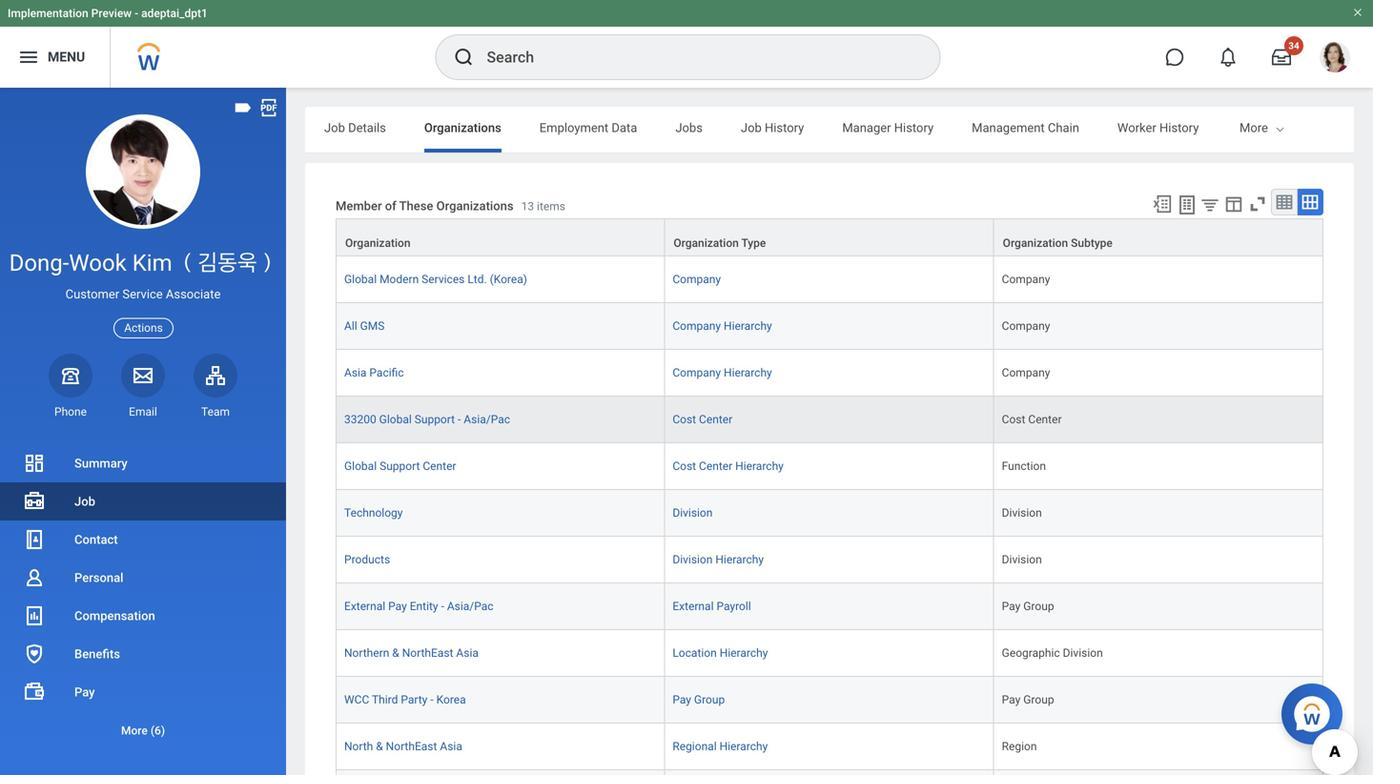 Task type: describe. For each thing, give the bounding box(es) containing it.
asia pacific
[[344, 366, 404, 380]]

more (6) button
[[0, 720, 286, 743]]

hierarchy for northern & northeast asia
[[720, 647, 768, 660]]

history for manager history
[[895, 121, 934, 135]]

1 vertical spatial global
[[379, 413, 412, 427]]

personal
[[74, 571, 124, 585]]

cost center hierarchy link
[[673, 456, 784, 473]]

management
[[972, 121, 1045, 135]]

timeline
[[1238, 121, 1285, 135]]

organization subtype
[[1003, 237, 1113, 250]]

division for division's division element
[[1002, 507, 1043, 520]]

row containing asia pacific
[[336, 350, 1324, 397]]

global support center
[[344, 460, 457, 473]]

export to worksheets image
[[1176, 194, 1199, 217]]

division hierarchy
[[673, 553, 764, 567]]

- for wcc third party - korea
[[431, 694, 434, 707]]

division inside "element"
[[1063, 647, 1104, 660]]

table image
[[1276, 193, 1295, 212]]

contact link
[[0, 521, 286, 559]]

(6)
[[151, 725, 165, 738]]

compensation link
[[0, 597, 286, 635]]

justify image
[[17, 46, 40, 69]]

phone image
[[57, 364, 84, 387]]

13
[[521, 200, 534, 213]]

external pay entity - asia/pac link
[[344, 596, 494, 614]]

products
[[344, 553, 390, 567]]

region
[[1002, 740, 1038, 754]]

global for support
[[344, 460, 377, 473]]

summary image
[[23, 452, 46, 475]]

1 vertical spatial support
[[380, 460, 420, 473]]

global modern services ltd. (korea)
[[344, 273, 528, 286]]

member
[[336, 199, 382, 213]]

subtype
[[1072, 237, 1113, 250]]

view team image
[[204, 364, 227, 387]]

northern & northeast asia
[[344, 647, 479, 660]]

division hierarchy link
[[673, 550, 764, 567]]

history for worker history
[[1160, 121, 1200, 135]]

customer
[[65, 287, 119, 302]]

company hierarchy for the company hierarchy link for the company element associated with all gms
[[673, 320, 773, 333]]

more (6)
[[121, 725, 165, 738]]

of
[[385, 199, 397, 213]]

division element for division hierarchy
[[1002, 550, 1043, 567]]

manager
[[843, 121, 892, 135]]

summary link
[[0, 445, 286, 483]]

email
[[129, 405, 157, 419]]

pay link
[[0, 674, 286, 712]]

13 row from the top
[[336, 771, 1324, 776]]

company element for global modern services ltd. (korea)
[[1002, 269, 1051, 286]]

technology link
[[344, 503, 403, 520]]

center inside global support center link
[[423, 460, 457, 473]]

pay group for row containing external pay entity - asia/pac
[[1002, 600, 1055, 614]]

row containing north & northeast asia
[[336, 724, 1324, 771]]

division for division link
[[673, 507, 713, 520]]

1 vertical spatial organizations
[[437, 199, 514, 213]]

cost center element
[[1002, 409, 1062, 427]]

regional hierarchy link
[[673, 737, 768, 754]]

row containing all gms
[[336, 303, 1324, 350]]

actions
[[124, 322, 163, 335]]

list containing summary
[[0, 445, 286, 750]]

payroll
[[717, 600, 752, 614]]

employment
[[540, 121, 609, 135]]

row containing global support center
[[336, 444, 1324, 490]]

organization type
[[674, 237, 766, 250]]

wook
[[69, 249, 127, 277]]

more for more
[[1240, 121, 1269, 135]]

hierarchy for north & northeast asia
[[720, 740, 768, 754]]

north & northeast asia link
[[344, 737, 463, 754]]

these
[[399, 199, 434, 213]]

company hierarchy link for first the company element from the bottom of the page
[[673, 363, 773, 380]]

cost center link
[[673, 409, 733, 427]]

0 vertical spatial organizations
[[424, 121, 502, 135]]

more (6) button
[[0, 712, 286, 750]]

additiona
[[1323, 121, 1374, 135]]

tag image
[[233, 97, 254, 118]]

hierarchy for products
[[716, 553, 764, 567]]

3 company element from the top
[[1002, 363, 1051, 380]]

cost center for cost center element
[[1002, 413, 1062, 427]]

team dong-wook kim （김동욱） element
[[194, 404, 238, 420]]

northeast for northern
[[402, 647, 454, 660]]

division link
[[673, 503, 713, 520]]

geographic division
[[1002, 647, 1104, 660]]

organization for organization type
[[674, 237, 739, 250]]

pay up region element
[[1002, 694, 1021, 707]]

adeptai_dpt1
[[141, 7, 208, 20]]

group for row containing wcc third party - korea
[[1024, 694, 1055, 707]]

geographic
[[1002, 647, 1061, 660]]

benefits link
[[0, 635, 286, 674]]

organization subtype button
[[995, 220, 1323, 256]]

organization button
[[337, 220, 664, 256]]

pacific
[[370, 366, 404, 380]]

menu banner
[[0, 0, 1374, 88]]

external payroll link
[[673, 596, 752, 614]]

& for north
[[376, 740, 383, 754]]

center for cost center element
[[1029, 413, 1062, 427]]

row containing 33200 global support - asia/pac
[[336, 397, 1324, 444]]

history for job history
[[765, 121, 805, 135]]

worker
[[1118, 121, 1157, 135]]

email button
[[121, 354, 165, 420]]

northern
[[344, 647, 390, 660]]

pay up "geographic"
[[1002, 600, 1021, 614]]

benefits
[[74, 647, 120, 662]]

pay image
[[23, 681, 46, 704]]

team link
[[194, 354, 238, 420]]

cost for cost center link
[[673, 413, 697, 427]]

regional
[[673, 740, 717, 754]]

customer service associate
[[65, 287, 221, 302]]

cost for cost center hierarchy 'link'
[[673, 460, 697, 473]]

technology
[[344, 507, 403, 520]]

phone button
[[49, 354, 93, 420]]

pay group down location
[[673, 694, 725, 707]]

organization for organization subtype
[[1003, 237, 1069, 250]]

division element for division
[[1002, 503, 1043, 520]]

group up regional hierarchy link
[[694, 694, 725, 707]]

service
[[123, 287, 163, 302]]

pay group link
[[673, 690, 725, 707]]

korea
[[437, 694, 466, 707]]

preview
[[91, 7, 132, 20]]

division for division hierarchy's division element
[[1002, 553, 1043, 567]]

export to excel image
[[1153, 194, 1174, 215]]

region element
[[1002, 737, 1038, 754]]

expand table image
[[1301, 193, 1320, 212]]

inbox large image
[[1273, 48, 1292, 67]]

more for more (6)
[[121, 725, 148, 738]]

phone dong-wook kim （김동욱） element
[[49, 404, 93, 420]]



Task type: vqa. For each thing, say whether or not it's contained in the screenshot.
THE MENU banner
yes



Task type: locate. For each thing, give the bounding box(es) containing it.
9 row from the top
[[336, 584, 1324, 631]]

2 row from the top
[[336, 257, 1324, 303]]

management chain
[[972, 121, 1080, 135]]

northeast inside north & northeast asia link
[[386, 740, 437, 754]]

asia for northern & northeast asia
[[456, 647, 479, 660]]

3 row from the top
[[336, 303, 1324, 350]]

external up northern
[[344, 600, 386, 614]]

organization for organization
[[345, 237, 411, 250]]

hierarchy for all gms
[[724, 320, 773, 333]]

toolbar
[[1144, 189, 1324, 219]]

pay left entity
[[388, 600, 407, 614]]

external
[[344, 600, 386, 614], [673, 600, 714, 614]]

Search Workday  search field
[[487, 36, 901, 78]]

benefits image
[[23, 643, 46, 666]]

1 horizontal spatial job
[[324, 121, 345, 135]]

wcc third party - korea
[[344, 694, 466, 707]]

1 horizontal spatial organization
[[674, 237, 739, 250]]

organization inside organization type popup button
[[674, 237, 739, 250]]

northeast inside northern & northeast asia link
[[402, 647, 454, 660]]

1 company hierarchy from the top
[[673, 320, 773, 333]]

company hierarchy link
[[673, 316, 773, 333], [673, 363, 773, 380]]

row containing products
[[336, 537, 1324, 584]]

& right north
[[376, 740, 383, 754]]

0 vertical spatial global
[[344, 273, 377, 286]]

0 vertical spatial division element
[[1002, 503, 1043, 520]]

0 vertical spatial company hierarchy link
[[673, 316, 773, 333]]

33200 global support - asia/pac link
[[344, 409, 510, 427]]

0 vertical spatial &
[[392, 647, 400, 660]]

2 horizontal spatial history
[[1160, 121, 1200, 135]]

employment data
[[540, 121, 638, 135]]

row containing wcc third party - korea
[[336, 677, 1324, 724]]

support up global support center link
[[415, 413, 455, 427]]

0 vertical spatial northeast
[[402, 647, 454, 660]]

cost inside 'link'
[[673, 460, 697, 473]]

(korea)
[[490, 273, 528, 286]]

1 vertical spatial company element
[[1002, 316, 1051, 333]]

global modern services ltd. (korea) link
[[344, 269, 528, 286]]

pay group for row containing wcc third party - korea
[[1002, 694, 1055, 707]]

4 row from the top
[[336, 350, 1324, 397]]

cost for cost center element
[[1002, 413, 1026, 427]]

asia/pac for external pay entity - asia/pac
[[447, 600, 494, 614]]

profile logan mcneil image
[[1320, 42, 1351, 76]]

pay inside 'external pay entity - asia/pac' link
[[388, 600, 407, 614]]

fullscreen image
[[1248, 194, 1269, 215]]

more left (6)
[[121, 725, 148, 738]]

asia down korea on the left of the page
[[440, 740, 463, 754]]

asia up korea on the left of the page
[[456, 647, 479, 660]]

company hierarchy for first the company element from the bottom of the page the company hierarchy link
[[673, 366, 773, 380]]

11 row from the top
[[336, 677, 1324, 724]]

job for job history
[[741, 121, 762, 135]]

job left details
[[324, 121, 345, 135]]

details
[[348, 121, 386, 135]]

company element for all gms
[[1002, 316, 1051, 333]]

northeast down entity
[[402, 647, 454, 660]]

asia/pac
[[464, 413, 510, 427], [447, 600, 494, 614]]

2 division element from the top
[[1002, 550, 1043, 567]]

north
[[344, 740, 373, 754]]

jobs
[[676, 121, 703, 135]]

team
[[201, 405, 230, 419]]

organization left subtype
[[1003, 237, 1069, 250]]

wcc
[[344, 694, 369, 707]]

all
[[344, 320, 357, 333]]

34 button
[[1261, 36, 1304, 78]]

location
[[673, 647, 717, 660]]

0 horizontal spatial external
[[344, 600, 386, 614]]

pay inside pay link
[[74, 686, 95, 700]]

1 vertical spatial company hierarchy
[[673, 366, 773, 380]]

company hierarchy up cost center link
[[673, 366, 773, 380]]

company hierarchy down company link
[[673, 320, 773, 333]]

- inside menu banner
[[135, 7, 138, 20]]

compensation image
[[23, 605, 46, 628]]

northeast down party in the left of the page
[[386, 740, 437, 754]]

1 external from the left
[[344, 600, 386, 614]]

geographic division element
[[1002, 643, 1104, 660]]

7 row from the top
[[336, 490, 1324, 537]]

asia left pacific
[[344, 366, 367, 380]]

group down "geographic"
[[1024, 694, 1055, 707]]

location hierarchy link
[[673, 643, 768, 660]]

group up geographic division "element"
[[1024, 600, 1055, 614]]

1 organization from the left
[[345, 237, 411, 250]]

summary
[[74, 457, 128, 471]]

job details
[[324, 121, 386, 135]]

0 horizontal spatial job
[[74, 495, 95, 509]]

entity
[[410, 600, 438, 614]]

center for cost center hierarchy 'link'
[[699, 460, 733, 473]]

type
[[742, 237, 766, 250]]

2 vertical spatial company element
[[1002, 363, 1051, 380]]

company element
[[1002, 269, 1051, 286], [1002, 316, 1051, 333], [1002, 363, 1051, 380]]

2 vertical spatial global
[[344, 460, 377, 473]]

more
[[1240, 121, 1269, 135], [121, 725, 148, 738]]

navigation pane region
[[0, 88, 286, 776]]

0 horizontal spatial cost center
[[673, 413, 733, 427]]

1 cell from the left
[[336, 771, 665, 776]]

2 external from the left
[[673, 600, 714, 614]]

2 cost center from the left
[[1002, 413, 1062, 427]]

external payroll
[[673, 600, 752, 614]]

organization inside organization subtype popup button
[[1003, 237, 1069, 250]]

pay group element up "geographic"
[[1002, 596, 1055, 614]]

cost center up function element
[[1002, 413, 1062, 427]]

1 vertical spatial asia/pac
[[447, 600, 494, 614]]

0 horizontal spatial more
[[121, 725, 148, 738]]

pay group up region element
[[1002, 694, 1055, 707]]

1 vertical spatial division element
[[1002, 550, 1043, 567]]

hierarchy inside 'link'
[[736, 460, 784, 473]]

1 vertical spatial more
[[121, 725, 148, 738]]

center inside cost center element
[[1029, 413, 1062, 427]]

organization up company link
[[674, 237, 739, 250]]

cost up division link
[[673, 460, 697, 473]]

1 vertical spatial asia
[[456, 647, 479, 660]]

history left manager on the right of the page
[[765, 121, 805, 135]]

cost center hierarchy
[[673, 460, 784, 473]]

gms
[[360, 320, 385, 333]]

center up function element
[[1029, 413, 1062, 427]]

& right northern
[[392, 647, 400, 660]]

history
[[765, 121, 805, 135], [895, 121, 934, 135], [1160, 121, 1200, 135]]

more down 34 button
[[1240, 121, 1269, 135]]

company link
[[673, 269, 721, 286]]

pay group element for row containing external pay entity - asia/pac
[[1002, 596, 1055, 614]]

menu
[[48, 49, 85, 65]]

function
[[1002, 460, 1047, 473]]

more inside dropdown button
[[121, 725, 148, 738]]

company hierarchy link down company link
[[673, 316, 773, 333]]

job history
[[741, 121, 805, 135]]

row containing organization
[[336, 219, 1324, 257]]

manager history
[[843, 121, 934, 135]]

- for 33200 global support - asia/pac
[[458, 413, 461, 427]]

job
[[324, 121, 345, 135], [741, 121, 762, 135], [74, 495, 95, 509]]

select to filter grid data image
[[1200, 195, 1221, 215]]

location hierarchy
[[673, 647, 768, 660]]

compensation
[[74, 609, 155, 623]]

2 cell from the left
[[665, 771, 995, 776]]

0 vertical spatial more
[[1240, 121, 1269, 135]]

2 vertical spatial asia
[[440, 740, 463, 754]]

1 history from the left
[[765, 121, 805, 135]]

2 company hierarchy link from the top
[[673, 363, 773, 380]]

0 vertical spatial pay group element
[[1002, 596, 1055, 614]]

center inside cost center hierarchy 'link'
[[699, 460, 733, 473]]

asia/pac for 33200 global support - asia/pac
[[464, 413, 510, 427]]

row containing external pay entity - asia/pac
[[336, 584, 1324, 631]]

0 vertical spatial asia
[[344, 366, 367, 380]]

1 vertical spatial northeast
[[386, 740, 437, 754]]

2 company element from the top
[[1002, 316, 1051, 333]]

products link
[[344, 550, 390, 567]]

implementation
[[8, 7, 88, 20]]

center down 33200 global support - asia/pac
[[423, 460, 457, 473]]

data
[[612, 121, 638, 135]]

10 row from the top
[[336, 631, 1324, 677]]

cost center
[[673, 413, 733, 427], [1002, 413, 1062, 427]]

1 horizontal spatial cost center
[[1002, 413, 1062, 427]]

2 history from the left
[[895, 121, 934, 135]]

pay group element
[[1002, 596, 1055, 614], [1002, 690, 1055, 707]]

1 row from the top
[[336, 219, 1324, 257]]

2 horizontal spatial job
[[741, 121, 762, 135]]

view printable version (pdf) image
[[259, 97, 280, 118]]

1 horizontal spatial history
[[895, 121, 934, 135]]

pay group up "geographic"
[[1002, 600, 1055, 614]]

cost up function element
[[1002, 413, 1026, 427]]

tab list
[[305, 107, 1374, 153]]

2 company hierarchy from the top
[[673, 366, 773, 380]]

center down cost center link
[[699, 460, 733, 473]]

job up contact
[[74, 495, 95, 509]]

global up technology 'link'
[[344, 460, 377, 473]]

5 row from the top
[[336, 397, 1324, 444]]

global left modern
[[344, 273, 377, 286]]

items
[[537, 200, 566, 213]]

center
[[699, 413, 733, 427], [1029, 413, 1062, 427], [423, 460, 457, 473], [699, 460, 733, 473]]

northeast
[[402, 647, 454, 660], [386, 740, 437, 754]]

close environment banner image
[[1353, 7, 1364, 18]]

group for row containing external pay entity - asia/pac
[[1024, 600, 1055, 614]]

1 horizontal spatial external
[[673, 600, 714, 614]]

0 horizontal spatial organization
[[345, 237, 411, 250]]

1 cost center from the left
[[673, 413, 733, 427]]

cost
[[673, 413, 697, 427], [1002, 413, 1026, 427], [673, 460, 697, 473]]

1 company element from the top
[[1002, 269, 1051, 286]]

& for northern
[[392, 647, 400, 660]]

chain
[[1048, 121, 1080, 135]]

email dong-wook kim （김동욱） element
[[121, 404, 165, 420]]

global support center link
[[344, 456, 457, 473]]

row containing northern & northeast asia
[[336, 631, 1324, 677]]

1 division element from the top
[[1002, 503, 1043, 520]]

0 vertical spatial company hierarchy
[[673, 320, 773, 333]]

34
[[1289, 40, 1300, 52]]

3 history from the left
[[1160, 121, 1200, 135]]

1 horizontal spatial &
[[392, 647, 400, 660]]

2 horizontal spatial organization
[[1003, 237, 1069, 250]]

0 vertical spatial company element
[[1002, 269, 1051, 286]]

tab list containing job details
[[305, 107, 1374, 153]]

1 company hierarchy link from the top
[[673, 316, 773, 333]]

center up cost center hierarchy 'link'
[[699, 413, 733, 427]]

pay group element for row containing wcc third party - korea
[[1002, 690, 1055, 707]]

division element
[[1002, 503, 1043, 520], [1002, 550, 1043, 567]]

contact image
[[23, 529, 46, 551]]

pay group element down "geographic"
[[1002, 690, 1055, 707]]

kim
[[132, 249, 172, 277]]

party
[[401, 694, 428, 707]]

0 vertical spatial asia/pac
[[464, 413, 510, 427]]

1 vertical spatial &
[[376, 740, 383, 754]]

job inside job "link"
[[74, 495, 95, 509]]

center for cost center link
[[699, 413, 733, 427]]

external for external pay entity - asia/pac
[[344, 600, 386, 614]]

3 cell from the left
[[995, 771, 1324, 776]]

organization down of
[[345, 237, 411, 250]]

0 horizontal spatial history
[[765, 121, 805, 135]]

support up technology 'link'
[[380, 460, 420, 473]]

organizations down the search image on the left of page
[[424, 121, 502, 135]]

center inside cost center link
[[699, 413, 733, 427]]

global for modern
[[344, 273, 377, 286]]

company hierarchy link for the company element associated with all gms
[[673, 316, 773, 333]]

third
[[372, 694, 398, 707]]

-
[[135, 7, 138, 20], [458, 413, 461, 427], [441, 600, 444, 614], [431, 694, 434, 707]]

1 pay group element from the top
[[1002, 596, 1055, 614]]

0 vertical spatial support
[[415, 413, 455, 427]]

regional hierarchy
[[673, 740, 768, 754]]

personal link
[[0, 559, 286, 597]]

organizations
[[424, 121, 502, 135], [437, 199, 514, 213]]

pay down 'benefits'
[[74, 686, 95, 700]]

notifications large image
[[1219, 48, 1238, 67]]

pay up the regional
[[673, 694, 692, 707]]

member of these organizations 13 items
[[336, 199, 566, 213]]

row containing technology
[[336, 490, 1324, 537]]

asia for north & northeast asia
[[440, 740, 463, 754]]

0 horizontal spatial &
[[376, 740, 383, 754]]

3 organization from the left
[[1003, 237, 1069, 250]]

pay inside pay group link
[[673, 694, 692, 707]]

history right manager on the right of the page
[[895, 121, 934, 135]]

ltd.
[[468, 273, 487, 286]]

company hierarchy link up cost center link
[[673, 363, 773, 380]]

implementation preview -   adeptai_dpt1
[[8, 7, 208, 20]]

2 organization from the left
[[674, 237, 739, 250]]

function element
[[1002, 456, 1047, 473]]

12 row from the top
[[336, 724, 1324, 771]]

dong-wook kim （김동욱）
[[9, 249, 277, 277]]

personal image
[[23, 567, 46, 590]]

job image
[[23, 490, 46, 513]]

6 row from the top
[[336, 444, 1324, 490]]

row containing global modern services ltd. (korea)
[[336, 257, 1324, 303]]

services
[[422, 273, 465, 286]]

1 vertical spatial pay group element
[[1002, 690, 1055, 707]]

2 pay group element from the top
[[1002, 690, 1055, 707]]

pay
[[388, 600, 407, 614], [1002, 600, 1021, 614], [74, 686, 95, 700], [673, 694, 692, 707], [1002, 694, 1021, 707]]

list
[[0, 445, 286, 750]]

job right jobs on the top of the page
[[741, 121, 762, 135]]

8 row from the top
[[336, 537, 1324, 584]]

modern
[[380, 273, 419, 286]]

click to view/edit grid preferences image
[[1224, 194, 1245, 215]]

row
[[336, 219, 1324, 257], [336, 257, 1324, 303], [336, 303, 1324, 350], [336, 350, 1324, 397], [336, 397, 1324, 444], [336, 444, 1324, 490], [336, 490, 1324, 537], [336, 537, 1324, 584], [336, 584, 1324, 631], [336, 631, 1324, 677], [336, 677, 1324, 724], [336, 724, 1324, 771], [336, 771, 1324, 776]]

organization
[[345, 237, 411, 250], [674, 237, 739, 250], [1003, 237, 1069, 250]]

mail image
[[132, 364, 155, 387]]

cell
[[336, 771, 665, 776], [665, 771, 995, 776], [995, 771, 1324, 776]]

1 horizontal spatial more
[[1240, 121, 1269, 135]]

menu button
[[0, 27, 110, 88]]

organizations up organization 'popup button'
[[437, 199, 514, 213]]

search image
[[453, 46, 476, 69]]

north & northeast asia
[[344, 740, 463, 754]]

job for job details
[[324, 121, 345, 135]]

cost up cost center hierarchy 'link'
[[673, 413, 697, 427]]

dong-
[[9, 249, 69, 277]]

asia
[[344, 366, 367, 380], [456, 647, 479, 660], [440, 740, 463, 754]]

company hierarchy
[[673, 320, 773, 333], [673, 366, 773, 380]]

organization inside organization 'popup button'
[[345, 237, 411, 250]]

cost center up cost center hierarchy 'link'
[[673, 413, 733, 427]]

external left payroll
[[673, 600, 714, 614]]

northeast for north
[[386, 740, 437, 754]]

global right 33200
[[379, 413, 412, 427]]

division for division hierarchy
[[673, 553, 713, 567]]

- for external pay entity - asia/pac
[[441, 600, 444, 614]]

all gms
[[344, 320, 385, 333]]

associate
[[166, 287, 221, 302]]

cost center for cost center link
[[673, 413, 733, 427]]

history right the worker
[[1160, 121, 1200, 135]]

worker history
[[1118, 121, 1200, 135]]

33200 global support - asia/pac
[[344, 413, 510, 427]]

1 vertical spatial company hierarchy link
[[673, 363, 773, 380]]

external for external payroll
[[673, 600, 714, 614]]

northern & northeast asia link
[[344, 643, 479, 660]]



